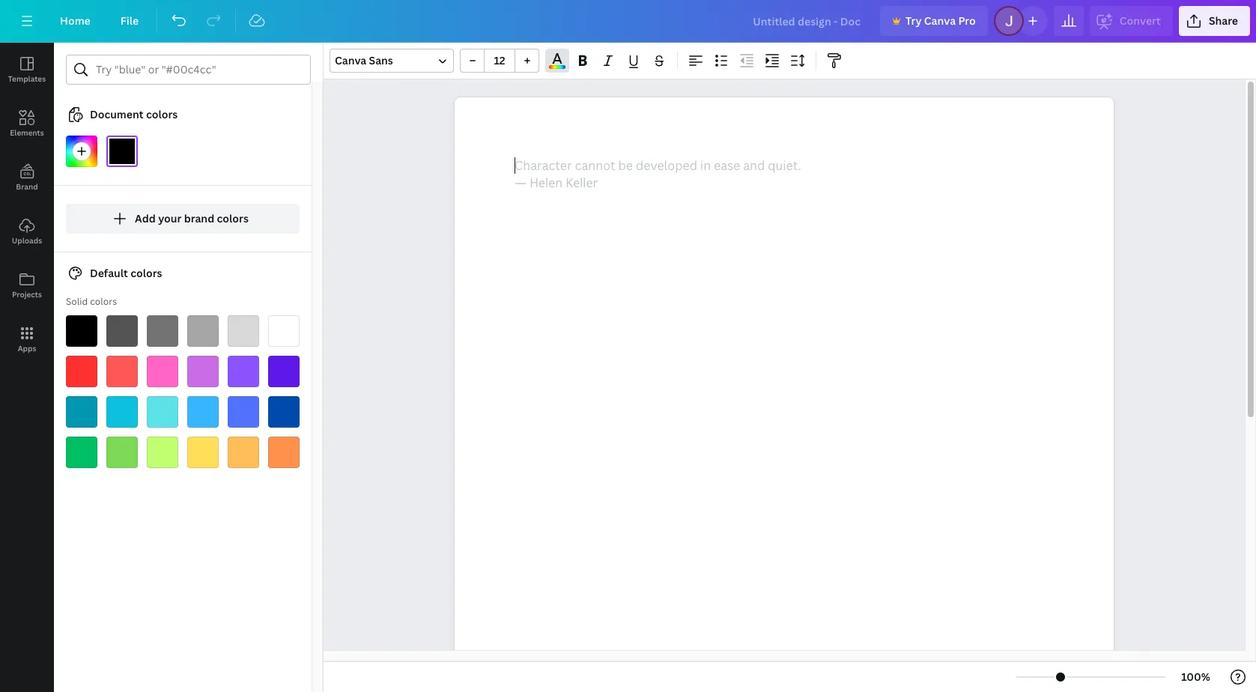 Task type: describe. For each thing, give the bounding box(es) containing it.
document colors
[[90, 107, 178, 121]]

document
[[90, 107, 143, 121]]

convert button
[[1090, 6, 1173, 36]]

templates button
[[0, 43, 54, 97]]

purple #8c52ff image
[[228, 356, 259, 387]]

side panel tab list
[[0, 43, 54, 366]]

solid colors
[[66, 295, 117, 308]]

file button
[[108, 6, 151, 36]]

projects button
[[0, 258, 54, 312]]

apps button
[[0, 312, 54, 366]]

grass green #7ed957 image
[[106, 437, 138, 468]]

canva inside popup button
[[335, 53, 366, 67]]

sans
[[369, 53, 393, 67]]

pro
[[958, 13, 976, 28]]

try
[[905, 13, 922, 28]]

your
[[158, 211, 182, 225]]

light blue #38b6ff image
[[187, 396, 219, 428]]

brand
[[184, 211, 214, 225]]

canva sans
[[335, 53, 393, 67]]

apps
[[18, 343, 36, 354]]

black #000000 image
[[66, 315, 97, 347]]

colors for solid colors
[[90, 295, 117, 308]]

lime #c1ff72 image
[[147, 437, 178, 468]]

lime #c1ff72 image
[[147, 437, 178, 468]]

Design title text field
[[741, 6, 874, 36]]

add your brand colors button
[[66, 204, 300, 234]]

color range image
[[549, 65, 565, 69]]

royal blue #5271ff image
[[228, 396, 259, 428]]

uploads
[[12, 235, 42, 246]]

main menu bar
[[0, 0, 1256, 43]]

convert
[[1120, 13, 1161, 28]]

add a new color image
[[66, 136, 97, 167]]

uploads button
[[0, 204, 54, 258]]

pink #ff66c4 image
[[147, 356, 178, 387]]

default
[[90, 266, 128, 280]]

pink #ff66c4 image
[[147, 356, 178, 387]]

share
[[1209, 13, 1238, 28]]

file
[[120, 13, 139, 28]]



Task type: vqa. For each thing, say whether or not it's contained in the screenshot.
website,
no



Task type: locate. For each thing, give the bounding box(es) containing it.
violet #5e17eb image
[[268, 356, 300, 387], [268, 356, 300, 387]]

brand
[[16, 181, 38, 192]]

canva left sans
[[335, 53, 366, 67]]

magenta #cb6ce6 image
[[187, 356, 219, 387], [187, 356, 219, 387]]

add your brand colors
[[135, 211, 249, 225]]

default colors
[[90, 266, 162, 280]]

gray #a6a6a6 image
[[187, 315, 219, 347], [187, 315, 219, 347]]

try canva pro button
[[880, 6, 988, 36]]

green #00bf63 image
[[66, 437, 97, 468], [66, 437, 97, 468]]

canva sans button
[[330, 49, 454, 73]]

try canva pro
[[905, 13, 976, 28]]

gray #737373 image
[[147, 315, 178, 347], [147, 315, 178, 347]]

solid
[[66, 295, 88, 308]]

colors
[[146, 107, 178, 121], [217, 211, 249, 225], [130, 266, 162, 280], [90, 295, 117, 308]]

elements button
[[0, 97, 54, 151]]

– – number field
[[489, 53, 510, 67]]

aqua blue #0cc0df image
[[106, 396, 138, 428], [106, 396, 138, 428]]

coral red #ff5757 image
[[106, 356, 138, 387], [106, 356, 138, 387]]

0 horizontal spatial canva
[[335, 53, 366, 67]]

dark turquoise #0097b2 image
[[66, 396, 97, 428], [66, 396, 97, 428]]

projects
[[12, 289, 42, 300]]

yellow #ffde59 image
[[187, 437, 219, 468]]

add
[[135, 211, 156, 225]]

#000000 image
[[106, 136, 138, 167], [106, 136, 138, 167]]

1 vertical spatial canva
[[335, 53, 366, 67]]

purple #8c52ff image
[[228, 356, 259, 387]]

light gray #d9d9d9 image
[[228, 315, 259, 347], [228, 315, 259, 347]]

group
[[460, 49, 539, 73]]

None text field
[[455, 97, 1114, 692]]

canva inside button
[[924, 13, 956, 28]]

canva right try
[[924, 13, 956, 28]]

1 horizontal spatial canva
[[924, 13, 956, 28]]

peach #ffbd59 image
[[228, 437, 259, 468], [228, 437, 259, 468]]

cobalt blue #004aad image
[[268, 396, 300, 428], [268, 396, 300, 428]]

light blue #38b6ff image
[[187, 396, 219, 428]]

100% button
[[1171, 665, 1220, 689]]

black #000000 image
[[66, 315, 97, 347]]

colors right 'solid' at the top of the page
[[90, 295, 117, 308]]

grass green #7ed957 image
[[106, 437, 138, 468]]

colors inside button
[[217, 211, 249, 225]]

colors right brand
[[217, 211, 249, 225]]

brand button
[[0, 151, 54, 204]]

royal blue #5271ff image
[[228, 396, 259, 428]]

turquoise blue #5ce1e6 image
[[147, 396, 178, 428], [147, 396, 178, 428]]

colors right "document" at top left
[[146, 107, 178, 121]]

add a new color image
[[66, 136, 97, 167]]

colors right default
[[130, 266, 162, 280]]

home
[[60, 13, 90, 28]]

white #ffffff image
[[268, 315, 300, 347], [268, 315, 300, 347]]

colors for default colors
[[130, 266, 162, 280]]

canva
[[924, 13, 956, 28], [335, 53, 366, 67]]

dark gray #545454 image
[[106, 315, 138, 347], [106, 315, 138, 347]]

home link
[[48, 6, 102, 36]]

colors for document colors
[[146, 107, 178, 121]]

yellow #ffde59 image
[[187, 437, 219, 468]]

share button
[[1179, 6, 1250, 36]]

0 vertical spatial canva
[[924, 13, 956, 28]]

orange #ff914d image
[[268, 437, 300, 468], [268, 437, 300, 468]]

100%
[[1181, 670, 1210, 684]]

color range image
[[549, 65, 565, 69]]

elements
[[10, 127, 44, 138]]

bright red #ff3131 image
[[66, 356, 97, 387], [66, 356, 97, 387]]

Try "blue" or "#00c4cc" search field
[[96, 55, 301, 84]]

templates
[[8, 73, 46, 84]]



